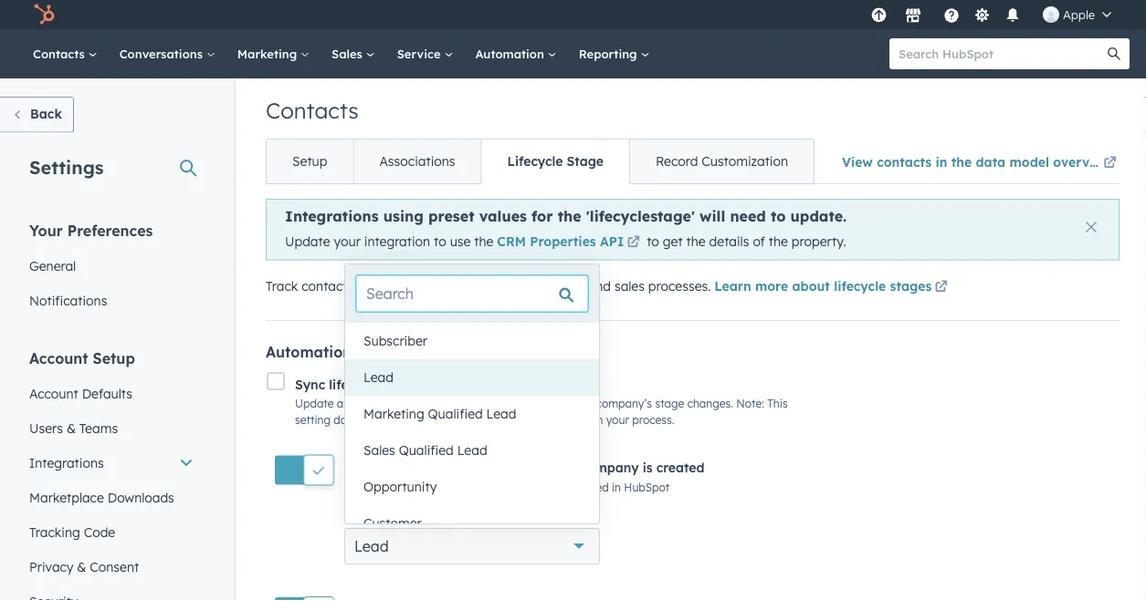Task type: locate. For each thing, give the bounding box(es) containing it.
3 set from the top
[[344, 506, 365, 522]]

0 vertical spatial set
[[344, 460, 365, 476]]

is
[[643, 460, 653, 476]]

set left opportunity
[[344, 481, 361, 494]]

2 set from the top
[[344, 481, 361, 494]]

a up customer
[[364, 481, 371, 494]]

the right get in the right of the page
[[686, 234, 706, 250]]

company's
[[596, 397, 652, 411]]

integrations up the marketplace on the bottom left
[[29, 455, 104, 471]]

contacts right view
[[877, 154, 932, 170]]

teams
[[79, 421, 118, 436]]

0 vertical spatial marketing
[[237, 46, 300, 61]]

note:
[[736, 397, 764, 411]]

integrations inside button
[[29, 455, 104, 471]]

1 vertical spatial sales
[[363, 443, 395, 459]]

to left use
[[434, 234, 446, 250]]

0 vertical spatial automation
[[475, 46, 548, 61]]

preferences
[[67, 221, 153, 240]]

qualified down lead button
[[428, 406, 483, 422]]

account inside "account defaults" link
[[29, 386, 78, 402]]

0 vertical spatial integrations
[[285, 207, 379, 226]]

subscriber
[[363, 333, 427, 349]]

created right companies
[[569, 481, 609, 494]]

view contacts in the data model overview link
[[842, 142, 1120, 184]]

lifecycle up apply
[[397, 397, 438, 411]]

1 horizontal spatial in
[[612, 481, 621, 494]]

contacts up the setup link
[[266, 97, 359, 124]]

1 vertical spatial update
[[295, 397, 334, 411]]

0 horizontal spatial your
[[334, 234, 361, 250]]

2 vertical spatial contacts
[[448, 481, 493, 494]]

0 horizontal spatial when
[[406, 414, 434, 427]]

in inside sync lifecycle stages update a contact's lifecycle stage whenever their primary company's stage changes. note: this setting doesn't apply when a company moves backwards in your process.
[[594, 414, 603, 427]]

lifecycle
[[834, 278, 886, 294], [329, 377, 380, 393], [397, 397, 438, 411], [369, 460, 420, 476], [369, 506, 420, 522]]

your inside integrations using preset values for the 'lifecyclestage' will need to update. 'alert'
[[334, 234, 361, 250]]

downloads
[[108, 490, 174, 506]]

1 vertical spatial setup
[[93, 349, 135, 368]]

0 vertical spatial &
[[67, 421, 76, 436]]

in left data at the top right of page
[[935, 154, 947, 170]]

lifecycle up opportunity
[[369, 460, 420, 476]]

setup link
[[267, 140, 353, 184]]

0 vertical spatial account
[[29, 349, 88, 368]]

1 vertical spatial contacts
[[302, 278, 354, 294]]

integrations button
[[18, 446, 205, 481]]

the up properties
[[558, 207, 581, 226]]

1 horizontal spatial contacts
[[448, 481, 493, 494]]

0 vertical spatial when
[[406, 414, 434, 427]]

0 vertical spatial created
[[656, 460, 705, 476]]

notifications button
[[997, 0, 1028, 29]]

1 vertical spatial account
[[29, 386, 78, 402]]

lifecycle for set lifecycle stage when a contact or company is created set a stage for new contacts or companies created in hubspot
[[369, 460, 420, 476]]

for left new
[[406, 481, 421, 494]]

1 horizontal spatial stages
[[890, 278, 932, 294]]

your up as
[[334, 234, 361, 250]]

list box
[[345, 323, 599, 542]]

automation link
[[464, 29, 568, 79]]

when inside set lifecycle stage when a contact or company is created set a stage for new contacts or companies created in hubspot
[[463, 460, 496, 476]]

update up setting
[[295, 397, 334, 411]]

Search HubSpot search field
[[889, 38, 1113, 69]]

1 vertical spatial your
[[492, 278, 519, 294]]

marketing qualified lead button
[[345, 396, 599, 433]]

0 vertical spatial for
[[532, 207, 553, 226]]

or right "contact"
[[563, 460, 576, 476]]

2 vertical spatial in
[[612, 481, 621, 494]]

0 horizontal spatial marketing
[[237, 46, 300, 61]]

company up sales qualified lead "button"
[[446, 414, 495, 427]]

or
[[563, 460, 576, 476], [496, 481, 507, 494]]

lifecycle inside set lifecycle stage when a contact or company is created set a stage for new contacts or companies created in hubspot
[[369, 460, 420, 476]]

lead button
[[344, 529, 600, 565]]

1 vertical spatial in
[[594, 414, 603, 427]]

your down company's
[[606, 414, 629, 427]]

2 horizontal spatial contacts
[[877, 154, 932, 170]]

data
[[976, 154, 1006, 170]]

settings
[[29, 156, 104, 179]]

stage down new
[[424, 506, 459, 522]]

lead inside button
[[363, 370, 393, 386]]

move
[[405, 278, 438, 294]]

your preferences
[[29, 221, 153, 240]]

when inside sync lifecycle stages update a contact's lifecycle stage whenever their primary company's stage changes. note: this setting doesn't apply when a company moves backwards in your process.
[[406, 414, 434, 427]]

lead left the their
[[486, 406, 516, 422]]

get
[[663, 234, 683, 250]]

1 vertical spatial qualified
[[399, 443, 454, 459]]

to left get in the right of the page
[[647, 234, 659, 250]]

contacts
[[877, 154, 932, 170], [302, 278, 354, 294], [448, 481, 493, 494]]

details
[[709, 234, 749, 250]]

1 vertical spatial company
[[580, 460, 639, 476]]

view
[[842, 154, 873, 170]]

qualified
[[428, 406, 483, 422], [399, 443, 454, 459]]

customer button
[[345, 506, 599, 542]]

when
[[406, 414, 434, 427], [463, 460, 496, 476]]

company left is
[[580, 460, 639, 476]]

lifecycle right about
[[834, 278, 886, 294]]

the for update your integration to use the
[[474, 234, 493, 250]]

0 horizontal spatial contacts
[[302, 278, 354, 294]]

1 horizontal spatial your
[[492, 278, 519, 294]]

processes.
[[648, 278, 711, 294]]

0 vertical spatial sales
[[332, 46, 366, 61]]

process.
[[632, 414, 674, 427]]

0 horizontal spatial or
[[496, 481, 507, 494]]

lifecycle up contact's
[[329, 377, 380, 393]]

qualified for sales
[[399, 443, 454, 459]]

lifecycle for sync lifecycle stages update a contact's lifecycle stage whenever their primary company's stage changes. note: this setting doesn't apply when a company moves backwards in your process.
[[329, 377, 380, 393]]

to get the details of the property.
[[643, 234, 846, 250]]

0 horizontal spatial company
[[446, 414, 495, 427]]

company inside set lifecycle stage when a contact or company is created set a stage for new contacts or companies created in hubspot
[[580, 460, 639, 476]]

integrations for integrations using preset values for the 'lifecyclestage' will need to update.
[[285, 207, 379, 226]]

marketing inside "button"
[[363, 406, 424, 422]]

0 horizontal spatial setup
[[93, 349, 135, 368]]

1 vertical spatial &
[[77, 559, 86, 575]]

qualified up new
[[399, 443, 454, 459]]

opportunity button
[[345, 469, 599, 506]]

to
[[771, 207, 786, 226], [434, 234, 446, 250], [647, 234, 659, 250], [463, 506, 475, 522]]

1 vertical spatial contacts
[[266, 97, 359, 124]]

set for set lifecycle stage when a contact or company is created set a stage for new contacts or companies created in hubspot
[[344, 460, 365, 476]]

crm properties api
[[497, 234, 624, 250]]

bob builder image
[[1043, 6, 1059, 23]]

2 vertical spatial set
[[344, 506, 365, 522]]

marketplaces image
[[905, 8, 921, 25]]

primary
[[552, 397, 593, 411]]

hubspot image
[[33, 4, 55, 26]]

account for account setup
[[29, 349, 88, 368]]

0 vertical spatial stages
[[890, 278, 932, 294]]

1 horizontal spatial marketing
[[363, 406, 424, 422]]

& for users
[[67, 421, 76, 436]]

users & teams link
[[18, 411, 205, 446]]

1 vertical spatial set
[[344, 481, 361, 494]]

the right of
[[769, 234, 788, 250]]

lifecycle stage link
[[481, 140, 629, 184]]

0 vertical spatial contacts
[[33, 46, 88, 61]]

in down company's
[[594, 414, 603, 427]]

update inside 'alert'
[[285, 234, 330, 250]]

notifications image
[[1004, 8, 1021, 25]]

2 horizontal spatial your
[[606, 414, 629, 427]]

1 vertical spatial created
[[569, 481, 609, 494]]

qualified inside "button"
[[428, 406, 483, 422]]

contacts inside view contacts in the data model overview link
[[877, 154, 932, 170]]

notifications link
[[18, 284, 205, 318]]

stage
[[441, 397, 470, 411], [655, 397, 684, 411], [424, 460, 459, 476], [374, 481, 403, 494], [424, 506, 459, 522]]

view contacts in the data model overview
[[842, 154, 1112, 170]]

0 vertical spatial company
[[446, 414, 495, 427]]

subscriber button
[[345, 323, 599, 360]]

0 vertical spatial contacts
[[877, 154, 932, 170]]

sales for sales
[[332, 46, 366, 61]]

contacts right new
[[448, 481, 493, 494]]

qualified for marketing
[[428, 406, 483, 422]]

lead inside dropdown button
[[354, 538, 389, 556]]

1 vertical spatial or
[[496, 481, 507, 494]]

sales down apply
[[363, 443, 395, 459]]

marketing
[[237, 46, 300, 61], [363, 406, 424, 422]]

1 vertical spatial marketing
[[363, 406, 424, 422]]

marketplace
[[29, 490, 104, 506]]

2 account from the top
[[29, 386, 78, 402]]

lead
[[363, 370, 393, 386], [486, 406, 516, 422], [457, 443, 487, 459], [354, 538, 389, 556]]

2 link opens in a new window image from the top
[[935, 281, 948, 294]]

1 horizontal spatial company
[[580, 460, 639, 476]]

0 horizontal spatial for
[[406, 481, 421, 494]]

1 horizontal spatial created
[[656, 460, 705, 476]]

when up sales qualified lead
[[406, 414, 434, 427]]

for up crm properties api
[[532, 207, 553, 226]]

navigation
[[266, 139, 815, 184]]

1 horizontal spatial for
[[532, 207, 553, 226]]

sales link
[[321, 29, 386, 79]]

sales left service
[[332, 46, 366, 61]]

1 set from the top
[[344, 460, 365, 476]]

overview
[[1053, 154, 1112, 170]]

automation right 'service' link
[[475, 46, 548, 61]]

defaults
[[82, 386, 132, 402]]

1 horizontal spatial integrations
[[285, 207, 379, 226]]

1 vertical spatial for
[[406, 481, 421, 494]]

service
[[397, 46, 444, 61]]

record customization
[[656, 153, 788, 169]]

account up account defaults
[[29, 349, 88, 368]]

set down opportunity
[[344, 506, 365, 522]]

1 horizontal spatial when
[[463, 460, 496, 476]]

& right users
[[67, 421, 76, 436]]

link opens in a new window image
[[1104, 152, 1116, 174], [1104, 157, 1116, 170], [627, 235, 640, 253], [627, 237, 640, 250]]

update up track
[[285, 234, 330, 250]]

2 horizontal spatial in
[[935, 154, 947, 170]]

lifecycle
[[507, 153, 563, 169]]

0 vertical spatial your
[[334, 234, 361, 250]]

a
[[337, 397, 344, 411], [437, 414, 443, 427], [500, 460, 508, 476], [364, 481, 371, 494]]

marketing left "sales" link on the left of the page
[[237, 46, 300, 61]]

1 vertical spatial integrations
[[29, 455, 104, 471]]

service link
[[386, 29, 464, 79]]

sync lifecycle stages update a contact's lifecycle stage whenever their primary company's stage changes. note: this setting doesn't apply when a company moves backwards in your process.
[[295, 377, 788, 427]]

about
[[792, 278, 830, 294]]

marketing for marketing
[[237, 46, 300, 61]]

new
[[424, 481, 445, 494]]

0 vertical spatial update
[[285, 234, 330, 250]]

set down doesn't
[[344, 460, 365, 476]]

and
[[588, 278, 611, 294]]

integrations down the setup link
[[285, 207, 379, 226]]

1 account from the top
[[29, 349, 88, 368]]

apple button
[[1032, 0, 1122, 29]]

lifecycle stage
[[507, 153, 604, 169]]

lifecycle down opportunity
[[369, 506, 420, 522]]

& right privacy
[[77, 559, 86, 575]]

or left companies
[[496, 481, 507, 494]]

1 horizontal spatial setup
[[292, 153, 327, 169]]

set lifecycle stage when a contact or company is created set a stage for new contacts or companies created in hubspot
[[344, 460, 705, 494]]

1 horizontal spatial contacts
[[266, 97, 359, 124]]

1 vertical spatial automation
[[266, 343, 352, 362]]

when down 'marketing qualified lead' "button"
[[463, 460, 496, 476]]

your right 'through'
[[492, 278, 519, 294]]

changes.
[[687, 397, 733, 411]]

to right need
[[771, 207, 786, 226]]

automation
[[475, 46, 548, 61], [266, 343, 352, 362]]

1 link opens in a new window image from the top
[[935, 277, 948, 299]]

1 vertical spatial when
[[463, 460, 496, 476]]

2 vertical spatial your
[[606, 414, 629, 427]]

account up users
[[29, 386, 78, 402]]

1 horizontal spatial &
[[77, 559, 86, 575]]

the right use
[[474, 234, 493, 250]]

lead down customer
[[354, 538, 389, 556]]

0 horizontal spatial in
[[594, 414, 603, 427]]

update your integration to use the
[[285, 234, 497, 250]]

0 horizontal spatial stages
[[384, 377, 426, 393]]

whenever
[[473, 397, 523, 411]]

lead up contact's
[[363, 370, 393, 386]]

stages
[[890, 278, 932, 294], [384, 377, 426, 393]]

lead down 'marketing qualified lead' "button"
[[457, 443, 487, 459]]

marketing link
[[226, 29, 321, 79]]

sales inside "button"
[[363, 443, 395, 459]]

Search search field
[[356, 276, 588, 312]]

contacts down hubspot link
[[33, 46, 88, 61]]

marketing up sales qualified lead
[[363, 406, 424, 422]]

users & teams
[[29, 421, 118, 436]]

your
[[334, 234, 361, 250], [492, 278, 519, 294], [606, 414, 629, 427]]

tracking code link
[[18, 515, 205, 550]]

contacts left as
[[302, 278, 354, 294]]

integrations inside 'alert'
[[285, 207, 379, 226]]

a left "contact"
[[500, 460, 508, 476]]

created right is
[[656, 460, 705, 476]]

qualified inside "button"
[[399, 443, 454, 459]]

0 horizontal spatial contacts
[[33, 46, 88, 61]]

in left "hubspot"
[[612, 481, 621, 494]]

link opens in a new window image
[[935, 277, 948, 299], [935, 281, 948, 294]]

automation up sync
[[266, 343, 352, 362]]

0 horizontal spatial &
[[67, 421, 76, 436]]

upgrade link
[[867, 5, 890, 24]]

0 vertical spatial qualified
[[428, 406, 483, 422]]

0 vertical spatial setup
[[292, 153, 327, 169]]

1 horizontal spatial or
[[563, 460, 576, 476]]

the left data at the top right of page
[[951, 154, 972, 170]]

conversations
[[119, 46, 206, 61]]

integration
[[364, 234, 430, 250]]

'lifecyclestage'
[[586, 207, 695, 226]]

for
[[532, 207, 553, 226], [406, 481, 421, 494]]

0 horizontal spatial integrations
[[29, 455, 104, 471]]

1 vertical spatial stages
[[384, 377, 426, 393]]

update
[[285, 234, 330, 250], [295, 397, 334, 411]]



Task type: vqa. For each thing, say whether or not it's contained in the screenshot.
private to the middle
no



Task type: describe. For each thing, give the bounding box(es) containing it.
integrations using preset values for the 'lifecyclestage' will need to update. alert
[[266, 199, 1120, 261]]

your preferences element
[[18, 221, 205, 318]]

of
[[753, 234, 765, 250]]

list box containing subscriber
[[345, 323, 599, 542]]

general link
[[18, 249, 205, 284]]

the for to get the details of the property.
[[769, 234, 788, 250]]

will
[[700, 207, 725, 226]]

setup inside navigation
[[292, 153, 327, 169]]

stage up new
[[424, 460, 459, 476]]

navigation containing setup
[[266, 139, 815, 184]]

this
[[767, 397, 788, 411]]

tracking code
[[29, 525, 115, 541]]

a up doesn't
[[337, 397, 344, 411]]

hubspot
[[624, 481, 670, 494]]

general
[[29, 258, 76, 274]]

lead inside "button"
[[457, 443, 487, 459]]

integrations for integrations
[[29, 455, 104, 471]]

sales
[[615, 278, 645, 294]]

marketplace downloads
[[29, 490, 174, 506]]

set for set lifecycle stage to
[[344, 506, 365, 522]]

properties
[[530, 234, 596, 250]]

model
[[1009, 154, 1049, 170]]

learn
[[714, 278, 751, 294]]

contacts for as
[[302, 278, 354, 294]]

the for integrations using preset values for the 'lifecyclestage' will need to update.
[[558, 207, 581, 226]]

0 vertical spatial in
[[935, 154, 947, 170]]

update inside sync lifecycle stages update a contact's lifecycle stage whenever their primary company's stage changes. note: this setting doesn't apply when a company moves backwards in your process.
[[295, 397, 334, 411]]

link opens in a new window image inside "learn more about lifecycle stages" link
[[935, 281, 948, 294]]

reporting link
[[568, 29, 661, 79]]

notifications
[[29, 293, 107, 309]]

back
[[30, 106, 62, 122]]

marketplace downloads link
[[18, 481, 205, 515]]

set lifecycle stage to
[[344, 506, 475, 522]]

users
[[29, 421, 63, 436]]

& for privacy
[[77, 559, 86, 575]]

hubspot link
[[22, 4, 68, 26]]

use
[[450, 234, 471, 250]]

conversations link
[[108, 29, 226, 79]]

sales for sales qualified lead
[[363, 443, 395, 459]]

marketing qualified lead
[[363, 406, 516, 422]]

stage up set lifecycle stage to
[[374, 481, 403, 494]]

for inside set lifecycle stage when a contact or company is created set a stage for new contacts or companies created in hubspot
[[406, 481, 421, 494]]

apple
[[1063, 7, 1095, 22]]

account defaults link
[[18, 377, 205, 411]]

your inside sync lifecycle stages update a contact's lifecycle stage whenever their primary company's stage changes. note: this setting doesn't apply when a company moves backwards in your process.
[[606, 414, 629, 427]]

account defaults
[[29, 386, 132, 402]]

consent
[[90, 559, 139, 575]]

crm properties api link
[[497, 234, 643, 253]]

0 horizontal spatial created
[[569, 481, 609, 494]]

record
[[656, 153, 698, 169]]

associations link
[[353, 140, 481, 184]]

contacts link
[[22, 29, 108, 79]]

as
[[357, 278, 371, 294]]

privacy
[[29, 559, 73, 575]]

integrations using preset values for the 'lifecyclestage' will need to update.
[[285, 207, 847, 226]]

sales qualified lead
[[363, 443, 487, 459]]

update.
[[790, 207, 847, 226]]

back link
[[0, 97, 74, 133]]

contact's
[[347, 397, 394, 411]]

account for account defaults
[[29, 386, 78, 402]]

1 horizontal spatial automation
[[475, 46, 548, 61]]

learn more about lifecycle stages
[[714, 278, 932, 294]]

for inside 'alert'
[[532, 207, 553, 226]]

privacy & consent link
[[18, 550, 205, 585]]

help button
[[936, 0, 967, 29]]

more
[[755, 278, 788, 294]]

0 horizontal spatial automation
[[266, 343, 352, 362]]

close image
[[1086, 222, 1097, 233]]

apple menu
[[866, 0, 1124, 29]]

apply
[[375, 414, 403, 427]]

api
[[600, 234, 624, 250]]

marketing for marketing qualified lead
[[363, 406, 424, 422]]

contacts inside set lifecycle stage when a contact or company is created set a stage for new contacts or companies created in hubspot
[[448, 481, 493, 494]]

marketing
[[523, 278, 584, 294]]

values
[[479, 207, 527, 226]]

help image
[[943, 8, 960, 25]]

marketplaces button
[[894, 0, 932, 29]]

0 vertical spatial or
[[563, 460, 576, 476]]

sales qualified lead button
[[345, 433, 599, 469]]

upgrade image
[[871, 8, 887, 24]]

account setup element
[[18, 348, 205, 601]]

lifecycle for set lifecycle stage to
[[369, 506, 420, 522]]

their
[[526, 397, 549, 411]]

customer
[[363, 516, 422, 532]]

companies
[[510, 481, 566, 494]]

stage up process.
[[655, 397, 684, 411]]

search image
[[1108, 47, 1120, 60]]

contacts inside contacts link
[[33, 46, 88, 61]]

your
[[29, 221, 63, 240]]

to up lead dropdown button
[[463, 506, 475, 522]]

backwards
[[535, 414, 591, 427]]

company inside sync lifecycle stages update a contact's lifecycle stage whenever their primary company's stage changes. note: this setting doesn't apply when a company moves backwards in your process.
[[446, 414, 495, 427]]

setting
[[295, 414, 331, 427]]

settings image
[[974, 8, 990, 24]]

stage down lead button
[[441, 397, 470, 411]]

track
[[266, 278, 298, 294]]

stages inside sync lifecycle stages update a contact's lifecycle stage whenever their primary company's stage changes. note: this setting doesn't apply when a company moves backwards in your process.
[[384, 377, 426, 393]]

in inside set lifecycle stage when a contact or company is created set a stage for new contacts or companies created in hubspot
[[612, 481, 621, 494]]

lead inside "button"
[[486, 406, 516, 422]]

search button
[[1099, 38, 1130, 69]]

opportunity
[[363, 479, 437, 495]]

reporting
[[579, 46, 641, 61]]

doesn't
[[334, 414, 371, 427]]

property.
[[792, 234, 846, 250]]

a up sales qualified lead
[[437, 414, 443, 427]]

using
[[383, 207, 424, 226]]

they
[[375, 278, 401, 294]]

contacts for in
[[877, 154, 932, 170]]



